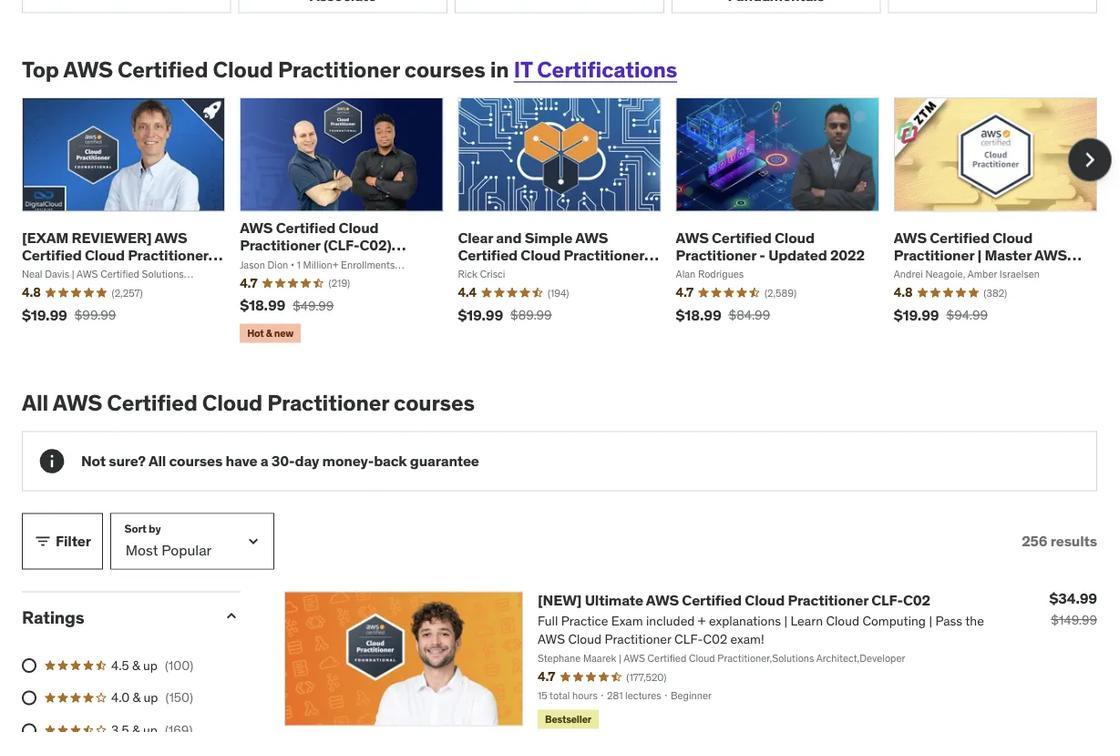 Task type: locate. For each thing, give the bounding box(es) containing it.
1 vertical spatial up
[[144, 690, 158, 707]]

course
[[309, 254, 357, 272]]

certified
[[118, 56, 208, 83], [276, 219, 336, 237], [712, 228, 772, 247], [930, 228, 990, 247], [22, 246, 82, 264], [458, 246, 518, 264], [107, 390, 197, 417], [682, 591, 742, 610]]

1 vertical spatial &
[[133, 690, 141, 707]]

top
[[22, 56, 59, 83]]

& right 4.5
[[132, 658, 140, 674]]

2022
[[830, 246, 865, 264]]

next image
[[1076, 145, 1105, 175]]

0 vertical spatial up
[[143, 658, 158, 674]]

it
[[514, 56, 533, 83]]

courses
[[405, 56, 485, 83], [394, 390, 475, 417], [169, 452, 223, 471]]

0 vertical spatial small image
[[34, 533, 52, 551]]

0 vertical spatial c02
[[54, 263, 81, 282]]

aws right reviewer] on the left
[[154, 228, 187, 247]]

1 horizontal spatial all
[[148, 452, 166, 471]]

c02 inside [exam reviewer] aws certified cloud practitioner clf-c02
[[54, 263, 81, 282]]

[new] ultimate aws certified cloud practitioner clf-c02 link
[[538, 591, 931, 610]]

aws up complete
[[240, 219, 273, 237]]

4.0 & up (150)
[[111, 690, 193, 707]]

cloud inside aws certified cloud practitioner | master aws fundamentals
[[993, 228, 1033, 247]]

& for 4.5
[[132, 658, 140, 674]]

cloud
[[213, 56, 273, 83], [339, 219, 379, 237], [775, 228, 815, 247], [993, 228, 1033, 247], [85, 246, 125, 264], [521, 246, 561, 264], [202, 390, 263, 417], [745, 591, 785, 610]]

small image
[[34, 533, 52, 551], [222, 607, 241, 626]]

courses left have
[[169, 452, 223, 471]]

(150)
[[165, 690, 193, 707]]

c02 for [exam reviewer] aws certified cloud practitioner clf-c02
[[54, 263, 81, 282]]

small image inside the filter button
[[34, 533, 52, 551]]

aws certified cloud practitioner | master aws fundamentals link
[[894, 228, 1082, 282]]

1 vertical spatial courses
[[394, 390, 475, 417]]

0 vertical spatial clf-
[[22, 263, 54, 282]]

practitioner inside clear and simple aws certified cloud practitioner 2023
[[564, 246, 644, 264]]

aws right top
[[63, 56, 113, 83]]

0 horizontal spatial c02
[[54, 263, 81, 282]]

2 up from the top
[[144, 690, 158, 707]]

cloud inside aws certified cloud practitioner (clf-c02) complete course
[[339, 219, 379, 237]]

practitioner inside aws certified cloud practitioner | master aws fundamentals
[[894, 246, 975, 264]]

guarantee
[[410, 452, 479, 471]]

up
[[143, 658, 158, 674], [144, 690, 158, 707]]

1 vertical spatial small image
[[222, 607, 241, 626]]

up left (150)
[[144, 690, 158, 707]]

c02
[[54, 263, 81, 282], [903, 591, 931, 610]]

aws
[[63, 56, 113, 83], [240, 219, 273, 237], [154, 228, 187, 247], [575, 228, 608, 247], [676, 228, 709, 247], [894, 228, 927, 247], [1035, 246, 1067, 264], [53, 390, 102, 417], [646, 591, 679, 610]]

clear and simple aws certified cloud practitioner 2023 link
[[458, 228, 659, 282]]

clear
[[458, 228, 493, 247]]

0 horizontal spatial small image
[[34, 533, 52, 551]]

aws certified cloud practitioner | master aws fundamentals
[[894, 228, 1067, 282]]

clf- inside [exam reviewer] aws certified cloud practitioner clf-c02
[[22, 263, 54, 282]]

aws inside aws certified cloud practitioner - updated 2022
[[676, 228, 709, 247]]

2 vertical spatial courses
[[169, 452, 223, 471]]

practitioner inside [exam reviewer] aws certified cloud practitioner clf-c02
[[128, 246, 208, 264]]

clf- for [exam reviewer] aws certified cloud practitioner clf-c02
[[22, 263, 54, 282]]

certified inside [exam reviewer] aws certified cloud practitioner clf-c02
[[22, 246, 82, 264]]

0 horizontal spatial clf-
[[22, 263, 54, 282]]

courses up the 'guarantee'
[[394, 390, 475, 417]]

4.5 & up (100)
[[111, 658, 194, 674]]

1 horizontal spatial clf-
[[872, 591, 903, 610]]

2023
[[458, 263, 493, 282]]

all
[[22, 390, 48, 417], [148, 452, 166, 471]]

clf-
[[22, 263, 54, 282], [872, 591, 903, 610]]

c02)
[[360, 236, 392, 255]]

c02 for [new] ultimate aws certified cloud practitioner clf-c02
[[903, 591, 931, 610]]

aws inside [exam reviewer] aws certified cloud practitioner clf-c02
[[154, 228, 187, 247]]

practitioner
[[278, 56, 400, 83], [240, 236, 321, 255], [128, 246, 208, 264], [564, 246, 644, 264], [676, 246, 757, 264], [894, 246, 975, 264], [267, 390, 389, 417], [788, 591, 869, 610]]

1 vertical spatial c02
[[903, 591, 931, 610]]

money-
[[322, 452, 374, 471]]

1 horizontal spatial small image
[[222, 607, 241, 626]]

1 & from the top
[[132, 658, 140, 674]]

up left (100)
[[143, 658, 158, 674]]

&
[[132, 658, 140, 674], [133, 690, 141, 707]]

(100)
[[165, 658, 194, 674]]

aws right simple in the top of the page
[[575, 228, 608, 247]]

1 up from the top
[[143, 658, 158, 674]]

2 & from the top
[[133, 690, 141, 707]]

all aws certified cloud practitioner courses
[[22, 390, 475, 417]]

0 horizontal spatial all
[[22, 390, 48, 417]]

courses left in
[[405, 56, 485, 83]]

& right 4.0 at the left of page
[[133, 690, 141, 707]]

[new] ultimate aws certified cloud practitioner clf-c02
[[538, 591, 931, 610]]

1 vertical spatial clf-
[[872, 591, 903, 610]]

aws left -
[[676, 228, 709, 247]]

0 vertical spatial courses
[[405, 56, 485, 83]]

0 vertical spatial &
[[132, 658, 140, 674]]

1 horizontal spatial c02
[[903, 591, 931, 610]]

4.0
[[111, 690, 130, 707]]

up for 4.5 & up
[[143, 658, 158, 674]]



Task type: vqa. For each thing, say whether or not it's contained in the screenshot.
"AWS"
yes



Task type: describe. For each thing, give the bounding box(es) containing it.
ratings button
[[22, 606, 208, 628]]

$34.99
[[1050, 590, 1098, 608]]

practitioner inside aws certified cloud practitioner (clf-c02) complete course
[[240, 236, 321, 255]]

top aws certified cloud practitioner courses in it certifications
[[22, 56, 677, 83]]

aws up fundamentals
[[894, 228, 927, 247]]

courses for all aws certified cloud practitioner courses
[[394, 390, 475, 417]]

day
[[295, 452, 319, 471]]

master
[[985, 246, 1032, 264]]

4.5
[[111, 658, 129, 674]]

back
[[374, 452, 407, 471]]

256 results status
[[1022, 532, 1098, 551]]

courses for top aws certified cloud practitioner courses in it certifications
[[405, 56, 485, 83]]

filter
[[56, 532, 91, 551]]

aws certified cloud practitioner - updated 2022
[[676, 228, 865, 264]]

a
[[261, 452, 268, 471]]

0 vertical spatial all
[[22, 390, 48, 417]]

256
[[1022, 532, 1048, 551]]

ultimate
[[585, 591, 643, 610]]

aws certified cloud practitioner - updated 2022 link
[[676, 228, 865, 264]]

complete
[[240, 254, 306, 272]]

30-
[[272, 452, 295, 471]]

not sure? all courses have a 30-day money-back guarantee
[[81, 452, 479, 471]]

fundamentals
[[894, 263, 991, 282]]

certifications
[[537, 56, 677, 83]]

aws right master
[[1035, 246, 1067, 264]]

reviewer]
[[72, 228, 152, 247]]

aws inside aws certified cloud practitioner (clf-c02) complete course
[[240, 219, 273, 237]]

|
[[978, 246, 982, 264]]

aws up not on the bottom left
[[53, 390, 102, 417]]

have
[[226, 452, 257, 471]]

clear and simple aws certified cloud practitioner 2023
[[458, 228, 644, 282]]

cloud inside [exam reviewer] aws certified cloud practitioner clf-c02
[[85, 246, 125, 264]]

(clf-
[[324, 236, 360, 255]]

cloud inside clear and simple aws certified cloud practitioner 2023
[[521, 246, 561, 264]]

aws right the ultimate
[[646, 591, 679, 610]]

certified inside clear and simple aws certified cloud practitioner 2023
[[458, 246, 518, 264]]

[new]
[[538, 591, 582, 610]]

& for 4.0
[[133, 690, 141, 707]]

256 results
[[1022, 532, 1098, 551]]

in
[[490, 56, 509, 83]]

ratings
[[22, 606, 84, 628]]

certified inside aws certified cloud practitioner (clf-c02) complete course
[[276, 219, 336, 237]]

aws certified cloud practitioner (clf-c02) complete course
[[240, 219, 392, 272]]

not
[[81, 452, 106, 471]]

aws inside clear and simple aws certified cloud practitioner 2023
[[575, 228, 608, 247]]

results
[[1051, 532, 1098, 551]]

practitioner inside aws certified cloud practitioner - updated 2022
[[676, 246, 757, 264]]

$34.99 $149.99
[[1050, 590, 1098, 628]]

cloud inside aws certified cloud practitioner - updated 2022
[[775, 228, 815, 247]]

[exam reviewer] aws certified cloud practitioner clf-c02
[[22, 228, 208, 282]]

certified inside aws certified cloud practitioner - updated 2022
[[712, 228, 772, 247]]

filter button
[[22, 513, 103, 570]]

and
[[496, 228, 522, 247]]

it certifications link
[[514, 56, 677, 83]]

up for 4.0 & up
[[144, 690, 158, 707]]

carousel element
[[22, 98, 1112, 347]]

sure?
[[109, 452, 146, 471]]

$149.99
[[1051, 612, 1098, 628]]

[exam
[[22, 228, 69, 247]]

updated
[[769, 246, 827, 264]]

certified inside aws certified cloud practitioner | master aws fundamentals
[[930, 228, 990, 247]]

clf- for [new] ultimate aws certified cloud practitioner clf-c02
[[872, 591, 903, 610]]

aws certified cloud practitioner (clf-c02) complete course link
[[240, 219, 406, 272]]

simple
[[525, 228, 573, 247]]

[exam reviewer] aws certified cloud practitioner clf-c02 link
[[22, 228, 223, 282]]

-
[[760, 246, 766, 264]]

1 vertical spatial all
[[148, 452, 166, 471]]



